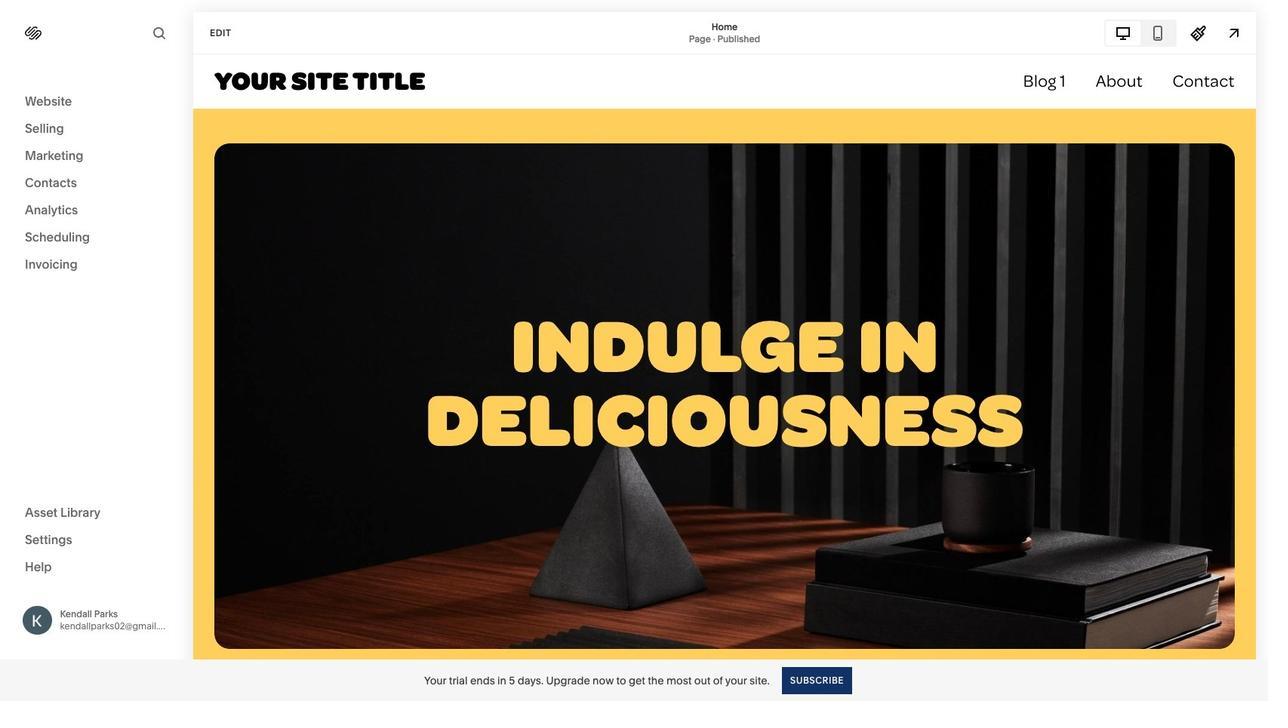 Task type: vqa. For each thing, say whether or not it's contained in the screenshot.
site preview 'image'
yes



Task type: locate. For each thing, give the bounding box(es) containing it.
mobile image
[[1150, 25, 1167, 41]]

tab list
[[1107, 21, 1176, 45]]

search image
[[151, 25, 168, 42]]

site preview image
[[1227, 25, 1243, 41]]



Task type: describe. For each thing, give the bounding box(es) containing it.
desktop image
[[1116, 25, 1132, 41]]

style image
[[1191, 25, 1208, 41]]

logo squarespace image
[[25, 25, 42, 42]]



